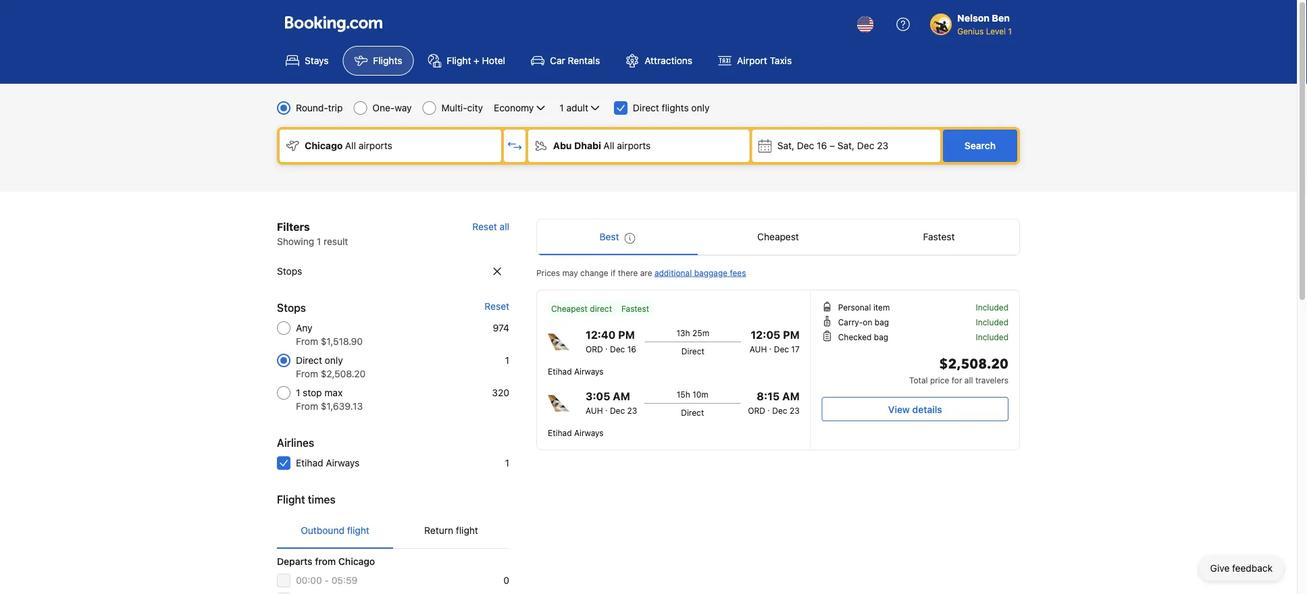 Task type: describe. For each thing, give the bounding box(es) containing it.
2 stops from the top
[[277, 302, 306, 315]]

2 vertical spatial etihad
[[296, 458, 323, 469]]

result
[[324, 236, 348, 247]]

1 stops from the top
[[277, 266, 302, 277]]

05:59
[[332, 575, 358, 587]]

1 airports from the left
[[359, 140, 392, 151]]

outbound
[[301, 525, 345, 537]]

2 vertical spatial airways
[[326, 458, 360, 469]]

0 vertical spatial etihad
[[548, 367, 572, 376]]

8:15
[[757, 390, 780, 403]]

dec for 3:05 am
[[610, 406, 625, 416]]

way
[[395, 102, 412, 114]]

reset button
[[485, 300, 510, 314]]

carry-
[[839, 318, 863, 327]]

direct left flights
[[633, 102, 659, 114]]

additional
[[655, 268, 692, 278]]

–
[[830, 140, 835, 151]]

stays link
[[274, 46, 340, 76]]

search
[[965, 140, 996, 151]]

are
[[640, 268, 653, 278]]

2 sat, from the left
[[838, 140, 855, 151]]

give
[[1211, 563, 1230, 574]]

am for 8:15 am
[[783, 390, 800, 403]]

departs from chicago
[[277, 557, 375, 568]]

flight + hotel link
[[417, 46, 517, 76]]

outbound flight
[[301, 525, 370, 537]]

1 vertical spatial airways
[[574, 428, 604, 438]]

if
[[611, 268, 616, 278]]

rentals
[[568, 55, 600, 66]]

17
[[792, 345, 800, 354]]

3 included from the top
[[976, 333, 1009, 342]]

12:05
[[751, 329, 781, 342]]

12:40
[[586, 329, 616, 342]]

0
[[504, 575, 510, 587]]

from inside any from $1,518.90
[[296, 336, 318, 347]]

15h 10m
[[677, 390, 709, 399]]

round-
[[296, 102, 328, 114]]

adult
[[567, 102, 589, 114]]

nelson ben genius level 1
[[958, 13, 1012, 36]]

reset all
[[473, 221, 510, 232]]

abu
[[553, 140, 572, 151]]

0 vertical spatial bag
[[875, 318, 889, 327]]

outbound flight button
[[277, 514, 393, 549]]

direct only from $2,508.20
[[296, 355, 366, 380]]

all inside button
[[500, 221, 510, 232]]

taxis
[[770, 55, 792, 66]]

. for 12:40
[[606, 342, 608, 351]]

item
[[874, 303, 890, 312]]

abu dhabi all airports
[[553, 140, 651, 151]]

car rentals
[[550, 55, 600, 66]]

0 vertical spatial airways
[[574, 367, 604, 376]]

give feedback
[[1211, 563, 1273, 574]]

all inside $2,508.20 total price for all travelers
[[965, 376, 974, 385]]

. for 8:15
[[768, 403, 770, 413]]

1 vertical spatial chicago
[[339, 557, 375, 568]]

best button
[[537, 220, 698, 255]]

multi-city
[[442, 102, 483, 114]]

car
[[550, 55, 565, 66]]

auh for 3:05 am
[[586, 406, 603, 416]]

view
[[889, 404, 910, 415]]

flight times
[[277, 494, 336, 507]]

cheapest for cheapest
[[758, 231, 799, 243]]

hotel
[[482, 55, 506, 66]]

1 vertical spatial etihad airways
[[548, 428, 604, 438]]

dec for 8:15 am
[[773, 406, 788, 416]]

departs
[[277, 557, 313, 568]]

8:15 am ord . dec 23
[[748, 390, 800, 416]]

return flight
[[425, 525, 478, 537]]

on
[[863, 318, 873, 327]]

1 adult button
[[559, 100, 603, 116]]

flights
[[373, 55, 402, 66]]

dec right "–"
[[858, 140, 875, 151]]

13h 25m
[[677, 328, 710, 338]]

filters
[[277, 221, 310, 234]]

pm for 12:05 pm
[[783, 329, 800, 342]]

flight for flight + hotel
[[447, 55, 471, 66]]

view details
[[889, 404, 943, 415]]

round-trip
[[296, 102, 343, 114]]

3:05 am auh . dec 23
[[586, 390, 638, 416]]

1 sat, from the left
[[778, 140, 795, 151]]

dec left "–"
[[797, 140, 815, 151]]

airport taxis link
[[707, 46, 804, 76]]

1 vertical spatial fastest
[[622, 304, 650, 314]]

fees
[[730, 268, 746, 278]]

1 vertical spatial etihad
[[548, 428, 572, 438]]

airport taxis
[[737, 55, 792, 66]]

details
[[913, 404, 943, 415]]

10m
[[693, 390, 709, 399]]

1 inside 1 stop max from $1,639.13
[[296, 388, 300, 399]]

one-
[[373, 102, 395, 114]]

may
[[563, 268, 578, 278]]

13h
[[677, 328, 690, 338]]

stays
[[305, 55, 329, 66]]

cheapest for cheapest direct
[[551, 304, 588, 314]]

from inside direct only from $2,508.20
[[296, 369, 318, 380]]

pm for 12:40 pm
[[618, 329, 635, 342]]

one-way
[[373, 102, 412, 114]]

level
[[986, 26, 1006, 36]]

974
[[493, 323, 510, 334]]

view details button
[[822, 397, 1009, 422]]

2 all from the left
[[604, 140, 615, 151]]

only inside direct only from $2,508.20
[[325, 355, 343, 366]]

sat, dec 16 – sat, dec 23
[[778, 140, 889, 151]]

best
[[600, 231, 619, 243]]

checked bag
[[839, 333, 889, 342]]



Task type: vqa. For each thing, say whether or not it's contained in the screenshot.


Task type: locate. For each thing, give the bounding box(es) containing it.
tab list containing outbound flight
[[277, 514, 510, 550]]

from down stop
[[296, 401, 318, 412]]

1 vertical spatial tab list
[[277, 514, 510, 550]]

ord for 12:40 pm
[[586, 345, 603, 354]]

. inside the 12:40 pm ord . dec 16
[[606, 342, 608, 351]]

1 inside nelson ben genius level 1
[[1009, 26, 1012, 36]]

only right flights
[[692, 102, 710, 114]]

2 vertical spatial etihad airways
[[296, 458, 360, 469]]

pm up the 17
[[783, 329, 800, 342]]

from down any
[[296, 336, 318, 347]]

0 vertical spatial all
[[500, 221, 510, 232]]

2 am from the left
[[783, 390, 800, 403]]

1 vertical spatial ord
[[748, 406, 766, 416]]

0 horizontal spatial all
[[500, 221, 510, 232]]

feedback
[[1233, 563, 1273, 574]]

return flight button
[[393, 514, 510, 549]]

give feedback button
[[1200, 557, 1284, 581]]

etihad airways up 3:05 on the left bottom
[[548, 367, 604, 376]]

0 horizontal spatial flight
[[277, 494, 305, 507]]

carry-on bag
[[839, 318, 889, 327]]

. inside 12:05 pm auh . dec 17
[[770, 342, 772, 351]]

am right 8:15
[[783, 390, 800, 403]]

chicago down round-trip
[[305, 140, 343, 151]]

dec inside 3:05 am auh . dec 23
[[610, 406, 625, 416]]

1 am from the left
[[613, 390, 630, 403]]

16 inside dropdown button
[[817, 140, 827, 151]]

auh down 3:05 on the left bottom
[[586, 406, 603, 416]]

1 horizontal spatial all
[[604, 140, 615, 151]]

cheapest direct
[[551, 304, 612, 314]]

checked
[[839, 333, 872, 342]]

dec down 3:05 on the left bottom
[[610, 406, 625, 416]]

genius
[[958, 26, 984, 36]]

dec down 12:40
[[610, 345, 625, 354]]

dec inside 12:05 pm auh . dec 17
[[774, 345, 789, 354]]

stops up any
[[277, 302, 306, 315]]

1 horizontal spatial fastest
[[924, 231, 955, 243]]

baggage
[[695, 268, 728, 278]]

1 vertical spatial auh
[[586, 406, 603, 416]]

0 vertical spatial flight
[[447, 55, 471, 66]]

00:00 - 05:59
[[296, 575, 358, 587]]

auh for 12:05 pm
[[750, 345, 767, 354]]

16 inside the 12:40 pm ord . dec 16
[[628, 345, 637, 354]]

0 vertical spatial fastest
[[924, 231, 955, 243]]

-
[[325, 575, 329, 587]]

from up stop
[[296, 369, 318, 380]]

2 horizontal spatial 23
[[877, 140, 889, 151]]

2 airports from the left
[[617, 140, 651, 151]]

ord down 12:40
[[586, 345, 603, 354]]

. for 3:05
[[606, 403, 608, 413]]

tab list
[[537, 220, 1020, 256], [277, 514, 510, 550]]

0 horizontal spatial fastest
[[622, 304, 650, 314]]

0 horizontal spatial am
[[613, 390, 630, 403]]

0 horizontal spatial tab list
[[277, 514, 510, 550]]

1 horizontal spatial am
[[783, 390, 800, 403]]

auh down 12:05
[[750, 345, 767, 354]]

return
[[425, 525, 454, 537]]

nelson
[[958, 13, 990, 24]]

0 horizontal spatial $2,508.20
[[321, 369, 366, 380]]

dec
[[797, 140, 815, 151], [858, 140, 875, 151], [610, 345, 625, 354], [774, 345, 789, 354], [610, 406, 625, 416], [773, 406, 788, 416]]

am
[[613, 390, 630, 403], [783, 390, 800, 403]]

car rentals link
[[520, 46, 612, 76]]

best image
[[625, 233, 636, 244]]

1 horizontal spatial flight
[[456, 525, 478, 537]]

. down 3:05 on the left bottom
[[606, 403, 608, 413]]

16 left "–"
[[817, 140, 827, 151]]

price
[[931, 376, 950, 385]]

dec for 12:05 pm
[[774, 345, 789, 354]]

cheapest button
[[698, 220, 859, 255]]

ord down 8:15
[[748, 406, 766, 416]]

showing 1 result
[[277, 236, 348, 247]]

. inside 3:05 am auh . dec 23
[[606, 403, 608, 413]]

1 vertical spatial only
[[325, 355, 343, 366]]

tab list for departs from chicago
[[277, 514, 510, 550]]

ord inside the 12:40 pm ord . dec 16
[[586, 345, 603, 354]]

23 for 8:15 am
[[790, 406, 800, 416]]

1 vertical spatial reset
[[485, 301, 510, 312]]

tab list containing best
[[537, 220, 1020, 256]]

direct down '13h 25m'
[[682, 347, 705, 356]]

only down the $1,518.90
[[325, 355, 343, 366]]

city
[[467, 102, 483, 114]]

airport
[[737, 55, 768, 66]]

bag right on on the right of page
[[875, 318, 889, 327]]

flight for outbound flight
[[347, 525, 370, 537]]

12:40 pm ord . dec 16
[[586, 329, 637, 354]]

for
[[952, 376, 963, 385]]

from
[[296, 336, 318, 347], [296, 369, 318, 380], [296, 401, 318, 412]]

$2,508.20 inside direct only from $2,508.20
[[321, 369, 366, 380]]

2 flight from the left
[[456, 525, 478, 537]]

16 up 3:05 am auh . dec 23
[[628, 345, 637, 354]]

there
[[618, 268, 638, 278]]

change
[[581, 268, 609, 278]]

direct inside direct only from $2,508.20
[[296, 355, 322, 366]]

1 horizontal spatial tab list
[[537, 220, 1020, 256]]

2 vertical spatial included
[[976, 333, 1009, 342]]

1 vertical spatial cheapest
[[551, 304, 588, 314]]

etihad
[[548, 367, 572, 376], [548, 428, 572, 438], [296, 458, 323, 469]]

direct up stop
[[296, 355, 322, 366]]

stop
[[303, 388, 322, 399]]

included
[[976, 303, 1009, 312], [976, 318, 1009, 327], [976, 333, 1009, 342]]

0 vertical spatial cheapest
[[758, 231, 799, 243]]

1 vertical spatial included
[[976, 318, 1009, 327]]

bag
[[875, 318, 889, 327], [874, 333, 889, 342]]

1 horizontal spatial 16
[[817, 140, 827, 151]]

fastest button
[[859, 220, 1020, 255]]

direct down 15h 10m on the bottom of page
[[681, 408, 704, 418]]

am inside 8:15 am ord . dec 23
[[783, 390, 800, 403]]

pm inside the 12:40 pm ord . dec 16
[[618, 329, 635, 342]]

0 horizontal spatial sat,
[[778, 140, 795, 151]]

$2,508.20 inside $2,508.20 total price for all travelers
[[940, 355, 1009, 374]]

direct flights only
[[633, 102, 710, 114]]

1 horizontal spatial ord
[[748, 406, 766, 416]]

1 vertical spatial 16
[[628, 345, 637, 354]]

23 inside 8:15 am ord . dec 23
[[790, 406, 800, 416]]

flight right return
[[456, 525, 478, 537]]

ord inside 8:15 am ord . dec 23
[[748, 406, 766, 416]]

max
[[325, 388, 343, 399]]

cheapest inside button
[[758, 231, 799, 243]]

$2,508.20 up for
[[940, 355, 1009, 374]]

prices
[[537, 268, 560, 278]]

1 from from the top
[[296, 336, 318, 347]]

flight
[[347, 525, 370, 537], [456, 525, 478, 537]]

0 horizontal spatial flight
[[347, 525, 370, 537]]

1 horizontal spatial $2,508.20
[[940, 355, 1009, 374]]

flight for flight times
[[277, 494, 305, 507]]

chicago
[[305, 140, 343, 151], [339, 557, 375, 568]]

ben
[[992, 13, 1010, 24]]

. down 12:40
[[606, 342, 608, 351]]

0 vertical spatial tab list
[[537, 220, 1020, 256]]

1 horizontal spatial pm
[[783, 329, 800, 342]]

0 horizontal spatial 23
[[628, 406, 638, 416]]

1 horizontal spatial flight
[[447, 55, 471, 66]]

. down 8:15
[[768, 403, 770, 413]]

chicago up 05:59
[[339, 557, 375, 568]]

pm inside 12:05 pm auh . dec 17
[[783, 329, 800, 342]]

multi-
[[442, 102, 467, 114]]

2 pm from the left
[[783, 329, 800, 342]]

stops
[[277, 266, 302, 277], [277, 302, 306, 315]]

2 included from the top
[[976, 318, 1009, 327]]

chicago all airports
[[305, 140, 392, 151]]

tab list for prices may change if there are
[[537, 220, 1020, 256]]

1 horizontal spatial airports
[[617, 140, 651, 151]]

etihad airways up times on the left of the page
[[296, 458, 360, 469]]

flights link
[[343, 46, 414, 76]]

sat, right "–"
[[838, 140, 855, 151]]

23 inside 3:05 am auh . dec 23
[[628, 406, 638, 416]]

auh inside 12:05 pm auh . dec 17
[[750, 345, 767, 354]]

1 flight from the left
[[347, 525, 370, 537]]

dec for 12:40 pm
[[610, 345, 625, 354]]

flight left '+'
[[447, 55, 471, 66]]

sat, left "–"
[[778, 140, 795, 151]]

1 vertical spatial all
[[965, 376, 974, 385]]

reset for reset all
[[473, 221, 497, 232]]

sat,
[[778, 140, 795, 151], [838, 140, 855, 151]]

showing
[[277, 236, 314, 247]]

personal item
[[839, 303, 890, 312]]

0 vertical spatial chicago
[[305, 140, 343, 151]]

0 horizontal spatial airports
[[359, 140, 392, 151]]

stops down showing
[[277, 266, 302, 277]]

0 vertical spatial auh
[[750, 345, 767, 354]]

1 horizontal spatial cheapest
[[758, 231, 799, 243]]

am inside 3:05 am auh . dec 23
[[613, 390, 630, 403]]

3 from from the top
[[296, 401, 318, 412]]

flight for return flight
[[456, 525, 478, 537]]

attractions link
[[615, 46, 704, 76]]

. inside 8:15 am ord . dec 23
[[768, 403, 770, 413]]

0 vertical spatial etihad airways
[[548, 367, 604, 376]]

pm right 12:40
[[618, 329, 635, 342]]

booking.com logo image
[[285, 16, 383, 32], [285, 16, 383, 32]]

0 horizontal spatial ord
[[586, 345, 603, 354]]

1 inside 1 adult 'dropdown button'
[[560, 102, 564, 114]]

airways up times on the left of the page
[[326, 458, 360, 469]]

1 horizontal spatial all
[[965, 376, 974, 385]]

$2,508.20 up max
[[321, 369, 366, 380]]

reset inside reset all button
[[473, 221, 497, 232]]

0 horizontal spatial pm
[[618, 329, 635, 342]]

0 vertical spatial stops
[[277, 266, 302, 277]]

0 vertical spatial ord
[[586, 345, 603, 354]]

1 vertical spatial from
[[296, 369, 318, 380]]

flight + hotel
[[447, 55, 506, 66]]

1 all from the left
[[345, 140, 356, 151]]

1 vertical spatial flight
[[277, 494, 305, 507]]

etihad airways down 3:05 on the left bottom
[[548, 428, 604, 438]]

1 horizontal spatial only
[[692, 102, 710, 114]]

$2,508.20 total price for all travelers
[[910, 355, 1009, 385]]

any from $1,518.90
[[296, 323, 363, 347]]

dec down 8:15
[[773, 406, 788, 416]]

00:00
[[296, 575, 322, 587]]

1 vertical spatial bag
[[874, 333, 889, 342]]

dec inside the 12:40 pm ord . dec 16
[[610, 345, 625, 354]]

all
[[500, 221, 510, 232], [965, 376, 974, 385]]

23 for 3:05 am
[[628, 406, 638, 416]]

1 vertical spatial stops
[[277, 302, 306, 315]]

1 stop max from $1,639.13
[[296, 388, 363, 412]]

flight left times on the left of the page
[[277, 494, 305, 507]]

prices may change if there are additional baggage fees
[[537, 268, 746, 278]]

2 from from the top
[[296, 369, 318, 380]]

1 included from the top
[[976, 303, 1009, 312]]

1 horizontal spatial auh
[[750, 345, 767, 354]]

0 horizontal spatial 16
[[628, 345, 637, 354]]

2 vertical spatial from
[[296, 401, 318, 412]]

. down 12:05
[[770, 342, 772, 351]]

only
[[692, 102, 710, 114], [325, 355, 343, 366]]

airways up 3:05 on the left bottom
[[574, 367, 604, 376]]

23 inside dropdown button
[[877, 140, 889, 151]]

0 horizontal spatial only
[[325, 355, 343, 366]]

0 vertical spatial included
[[976, 303, 1009, 312]]

0 horizontal spatial all
[[345, 140, 356, 151]]

airports down one-
[[359, 140, 392, 151]]

1 horizontal spatial sat,
[[838, 140, 855, 151]]

dec inside 8:15 am ord . dec 23
[[773, 406, 788, 416]]

1 pm from the left
[[618, 329, 635, 342]]

airports right dhabi
[[617, 140, 651, 151]]

flights
[[662, 102, 689, 114]]

auh inside 3:05 am auh . dec 23
[[586, 406, 603, 416]]

from inside 1 stop max from $1,639.13
[[296, 401, 318, 412]]

16
[[817, 140, 827, 151], [628, 345, 637, 354]]

0 vertical spatial only
[[692, 102, 710, 114]]

reset
[[473, 221, 497, 232], [485, 301, 510, 312]]

bag down carry-on bag
[[874, 333, 889, 342]]

0 vertical spatial 16
[[817, 140, 827, 151]]

1 adult
[[560, 102, 589, 114]]

search button
[[943, 130, 1018, 162]]

12:05 pm auh . dec 17
[[750, 329, 800, 354]]

airways down 3:05 on the left bottom
[[574, 428, 604, 438]]

am right 3:05 on the left bottom
[[613, 390, 630, 403]]

dhabi
[[574, 140, 601, 151]]

am for 3:05 am
[[613, 390, 630, 403]]

0 vertical spatial from
[[296, 336, 318, 347]]

.
[[606, 342, 608, 351], [770, 342, 772, 351], [606, 403, 608, 413], [768, 403, 770, 413]]

0 horizontal spatial auh
[[586, 406, 603, 416]]

total
[[910, 376, 928, 385]]

. for 12:05
[[770, 342, 772, 351]]

0 vertical spatial reset
[[473, 221, 497, 232]]

$1,518.90
[[321, 336, 363, 347]]

direct
[[633, 102, 659, 114], [682, 347, 705, 356], [296, 355, 322, 366], [681, 408, 704, 418]]

+
[[474, 55, 480, 66]]

1 horizontal spatial 23
[[790, 406, 800, 416]]

dec left the 17
[[774, 345, 789, 354]]

reset for reset
[[485, 301, 510, 312]]

15h
[[677, 390, 691, 399]]

ord for 8:15 am
[[748, 406, 766, 416]]

economy
[[494, 102, 534, 114]]

fastest inside button
[[924, 231, 955, 243]]

0 horizontal spatial cheapest
[[551, 304, 588, 314]]

flight right outbound
[[347, 525, 370, 537]]

flight
[[447, 55, 471, 66], [277, 494, 305, 507]]

travelers
[[976, 376, 1009, 385]]

best image
[[625, 233, 636, 244]]



